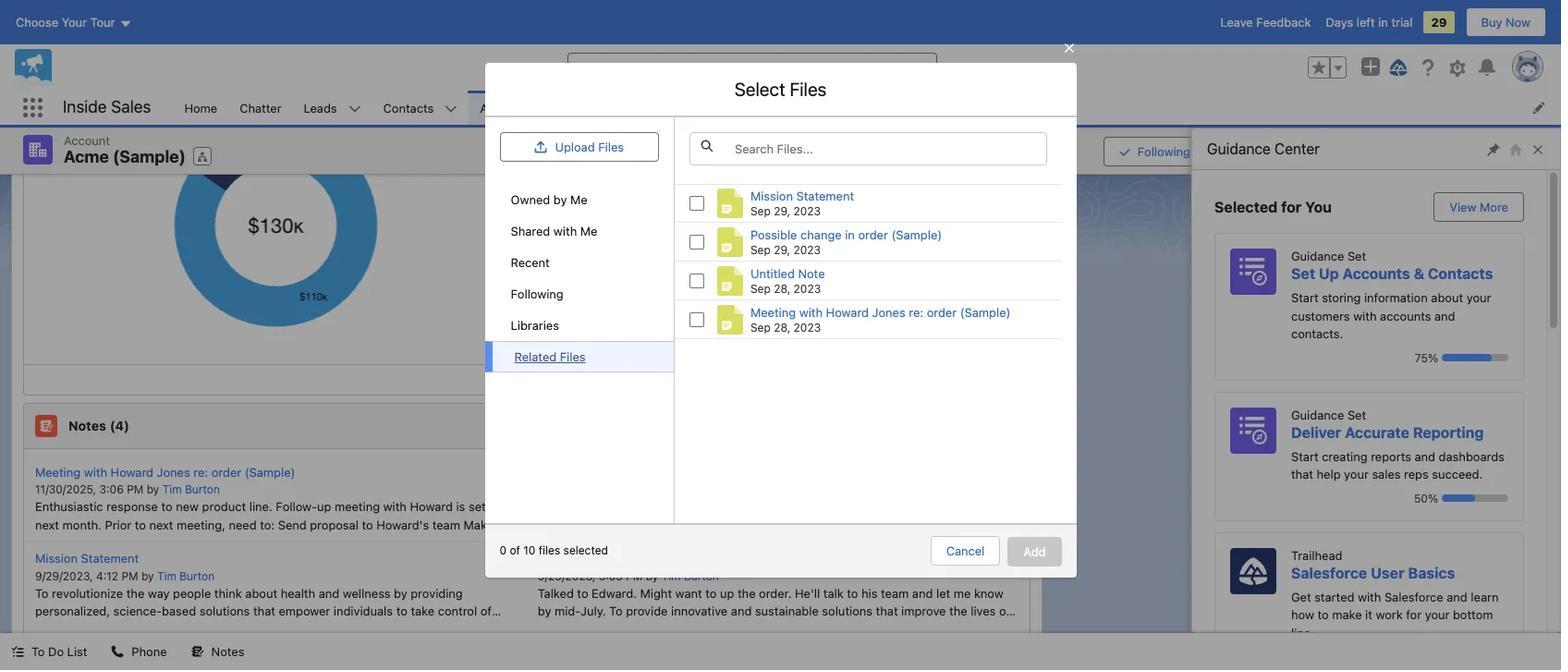 Task type: locate. For each thing, give the bounding box(es) containing it.
by down talked
[[538, 604, 551, 618]]

meeting,
[[177, 517, 225, 532]]

order inside possible change in order (sample) 9/29/2023, 3:05 pm by tim burton talked to edward. might want to up the order. he'll talk to his team and let me know by mid-july. to provide innovative and sustainable solutions that improve the lives of people around the world.
[[645, 551, 675, 566]]

28, down untitled
[[774, 282, 791, 296]]

me for shared with me
[[580, 223, 598, 238]]

2 vertical spatial howard
[[410, 499, 453, 514]]

that left help
[[1291, 467, 1313, 482]]

change inside possible change in order (sample) sep 29, 2023
[[801, 227, 842, 242]]

related files link
[[485, 341, 674, 372]]

1 horizontal spatial in
[[845, 227, 855, 242]]

team inside the meeting with howard jones re: order (sample) 11/30/2025, 3:06 pm by tim burton enthusiastic response to new product line. follow-up meeting with howard is set for next month. prior to next meeting, need to: send proposal to howard's team make adjustments to demo do run through with anne and jason
[[432, 517, 460, 532]]

all opportunities down by
[[49, 56, 143, 71]]

0 horizontal spatial in
[[632, 551, 642, 566]]

all
[[49, 56, 63, 71], [552, 56, 566, 71], [535, 372, 549, 387]]

and up improve
[[912, 586, 933, 600]]

1 horizontal spatial team
[[881, 586, 909, 600]]

1 horizontal spatial howard
[[410, 499, 453, 514]]

2 vertical spatial to
[[31, 644, 45, 659]]

1 start from the top
[[1291, 290, 1319, 305]]

set
[[469, 499, 486, 514]]

contacts right leads 'list item'
[[383, 100, 434, 115]]

11/30/2025,
[[35, 482, 96, 496]]

2 * from the left
[[826, 100, 832, 115]]

2 29, from the top
[[774, 243, 790, 257]]

and inside mission statement 9/29/2023, 4:12 pm by tim burton to revolutionize the way people think about health and wellness by providing personalized, science-based solutions that empower individuals to take control of their own health.
[[319, 586, 339, 600]]

files
[[539, 543, 560, 557]]

for right set
[[489, 499, 505, 514]]

view for view account hierarchy
[[1240, 144, 1267, 159]]

of right control at the bottom
[[480, 604, 492, 618]]

set left up
[[1291, 265, 1315, 282]]

me up shared with me "link"
[[570, 192, 588, 207]]

guidance set deliver accurate reporting start creating reports and dashboards that help your sales reps succeed.
[[1291, 407, 1505, 482]]

text default image down health.
[[111, 645, 124, 658]]

view for view more
[[1450, 200, 1477, 214]]

by up might in the left of the page
[[646, 569, 658, 583]]

2023 down untitled note sep 28, 2023
[[794, 320, 821, 334]]

1 all opportunities from the left
[[49, 56, 143, 71]]

meeting for meeting with howard jones re: order (sample) sep 28, 2023
[[751, 305, 796, 320]]

guidance for guidance set deliver accurate reporting start creating reports and dashboards that help your sales reps succeed.
[[1291, 407, 1344, 422]]

solutions inside mission statement 9/29/2023, 4:12 pm by tim burton to revolutionize the way people think about health and wellness by providing personalized, science-based solutions that empower individuals to take control of their own health.
[[199, 604, 250, 618]]

group
[[1308, 56, 1347, 79]]

1 vertical spatial view
[[1450, 200, 1477, 214]]

0 horizontal spatial jones
[[157, 464, 190, 479]]

to inside possible change in order (sample) 9/29/2023, 3:05 pm by tim burton talked to edward. might want to up the order. he'll talk to his team and let me know by mid-july. to provide innovative and sustainable solutions that improve the lives of people around the world.
[[609, 604, 623, 618]]

think
[[214, 586, 242, 600]]

0 vertical spatial 29,
[[774, 204, 790, 218]]

for right work in the right of the page
[[1406, 607, 1422, 622]]

days left in trial
[[1326, 15, 1413, 30]]

list containing home
[[173, 91, 1561, 125]]

know
[[974, 586, 1004, 600]]

all down related
[[535, 372, 549, 387]]

accounts inside accounts link
[[480, 100, 532, 115]]

1 vertical spatial contacts
[[1428, 265, 1493, 282]]

your left bottom
[[1425, 607, 1450, 622]]

people
[[173, 586, 211, 600], [538, 622, 576, 636]]

jones for meeting with howard jones re: order (sample) 11/30/2025, 3:06 pm by tim burton enthusiastic response to new product line. follow-up meeting with howard is set for next month. prior to next meeting, need to: send proposal to howard's team make adjustments to demo do run through with anne and jason
[[157, 464, 190, 479]]

0 vertical spatial howard
[[826, 305, 869, 320]]

set inside guidance set deliver accurate reporting start creating reports and dashboards that help your sales reps succeed.
[[1348, 407, 1366, 422]]

mission up untitled
[[751, 188, 793, 203]]

2 horizontal spatial for
[[1406, 607, 1422, 622]]

1 text default image from the left
[[11, 645, 24, 658]]

list item
[[676, 91, 815, 125], [815, 91, 1037, 125]]

about up the accounts
[[1431, 290, 1463, 305]]

to down prior
[[107, 535, 118, 550]]

1 vertical spatial 29,
[[774, 243, 790, 257]]

sales
[[111, 97, 151, 117]]

0 vertical spatial line.
[[249, 499, 272, 514]]

1 * from the left
[[687, 100, 693, 115]]

mission for mission statement sep 29, 2023
[[751, 188, 793, 203]]

with down storing
[[1353, 308, 1377, 323]]

search...
[[603, 60, 653, 75]]

howard up 3:06
[[111, 464, 153, 479]]

july.
[[581, 604, 606, 618]]

sustainable
[[755, 604, 819, 618]]

0 horizontal spatial contacts
[[383, 100, 434, 115]]

with inside "link"
[[554, 223, 577, 238]]

in for possible change in order (sample) 9/29/2023, 3:05 pm by tim burton talked to edward. might want to up the order. he'll talk to his team and let me know by mid-july. to provide innovative and sustainable solutions that improve the lives of people around the world.
[[632, 551, 642, 566]]

of inside possible change in order (sample) 9/29/2023, 3:05 pm by tim burton talked to edward. might want to up the order. he'll talk to his team and let me know by mid-july. to provide innovative and sustainable solutions that improve the lives of people around the world.
[[999, 604, 1010, 618]]

meeting down untitled note sep 28, 2023
[[751, 305, 796, 320]]

statement inside mission statement sep 29, 2023
[[796, 188, 854, 203]]

re: inside the meeting with howard jones re: order (sample) 11/30/2025, 3:06 pm by tim burton enthusiastic response to new product line. follow-up meeting with howard is set for next month. prior to next meeting, need to: send proposal to howard's team make adjustments to demo do run through with anne and jason
[[193, 464, 208, 479]]

2 text default image from the left
[[111, 645, 124, 658]]

meeting inside meeting with howard jones re: order (sample) sep 28, 2023
[[751, 305, 796, 320]]

line. inside trailhead salesforce user basics get started with salesforce and learn how to make it work for your bottom line.
[[1291, 625, 1314, 640]]

10
[[523, 543, 536, 557]]

1 horizontal spatial all opportunities
[[552, 56, 646, 71]]

1 horizontal spatial meeting
[[751, 305, 796, 320]]

2 progress bar progress bar from the top
[[1442, 495, 1508, 502]]

0 vertical spatial do
[[156, 535, 172, 550]]

meeting inside the meeting with howard jones re: order (sample) 11/30/2025, 3:06 pm by tim burton enthusiastic response to new product line. follow-up meeting with howard is set for next month. prior to next meeting, need to: send proposal to howard's team make adjustments to demo do run through with anne and jason
[[35, 464, 81, 479]]

with down owned by me link
[[554, 223, 577, 238]]

1 horizontal spatial solutions
[[822, 604, 873, 618]]

statement for mission statement 9/29/2023, 4:12 pm by tim burton to revolutionize the way people think about health and wellness by providing personalized, science-based solutions that empower individuals to take control of their own health.
[[81, 551, 139, 566]]

1 horizontal spatial all opportunities button
[[538, 49, 802, 76]]

progress bar progress bar down succeed.
[[1442, 495, 1508, 502]]

guidance for guidance set set up accounts & contacts start storing information about your customers with accounts and contacts.
[[1291, 249, 1344, 263]]

accounts up upload files button
[[480, 100, 532, 115]]

2 vertical spatial your
[[1425, 607, 1450, 622]]

possible change in order (sample) sep 29, 2023
[[751, 227, 942, 257]]

that inside possible change in order (sample) 9/29/2023, 3:05 pm by tim burton talked to edward. might want to up the order. he'll talk to his team and let me know by mid-july. to provide innovative and sustainable solutions that improve the lives of people around the world.
[[876, 604, 898, 618]]

tim burton link for enthusiastic response to new product line. follow-up meeting with howard is set for next month. prior to next meeting, need to: send proposal to howard's team make adjustments to demo do run through with anne and jason
[[162, 482, 220, 496]]

4 2023 from the top
[[794, 320, 821, 334]]

0 horizontal spatial mission
[[35, 551, 78, 566]]

start
[[1291, 290, 1319, 305], [1291, 449, 1319, 464]]

re: inside meeting with howard jones re: order (sample) sep 28, 2023
[[909, 305, 923, 320]]

statement up possible change in order (sample) sep 29, 2023
[[796, 188, 854, 203]]

meeting up 11/30/2025,
[[35, 464, 81, 479]]

your inside guidance set deliver accurate reporting start creating reports and dashboards that help your sales reps succeed.
[[1344, 467, 1369, 482]]

1 vertical spatial files
[[598, 139, 624, 154]]

0 horizontal spatial all opportunities button
[[35, 49, 299, 76]]

account inside button
[[1271, 144, 1317, 159]]

1 horizontal spatial accounts
[[1343, 265, 1410, 282]]

28,
[[774, 282, 791, 296], [774, 320, 791, 334]]

1 vertical spatial people
[[538, 622, 576, 636]]

mission inside mission statement 9/29/2023, 4:12 pm by tim burton to revolutionize the way people think about health and wellness by providing personalized, science-based solutions that empower individuals to take control of their own health.
[[35, 551, 78, 566]]

of right lives
[[999, 604, 1010, 618]]

meeting
[[335, 499, 380, 514]]

start up customers
[[1291, 290, 1319, 305]]

1 vertical spatial howard
[[111, 464, 153, 479]]

0 horizontal spatial howard
[[111, 464, 153, 479]]

0 vertical spatial jones
[[872, 305, 906, 320]]

salesforce down basics
[[1385, 589, 1444, 604]]

1 horizontal spatial mission
[[751, 188, 793, 203]]

guidance inside guidance set set up accounts & contacts start storing information about your customers with accounts and contacts.
[[1291, 249, 1344, 263]]

0 horizontal spatial next
[[35, 517, 59, 532]]

29, inside mission statement sep 29, 2023
[[774, 204, 790, 218]]

howard left is
[[410, 499, 453, 514]]

list item up search files... search field at the top of the page
[[815, 91, 1037, 125]]

follow-
[[276, 499, 317, 514]]

creating
[[1322, 449, 1368, 464]]

1 horizontal spatial salesforce
[[1385, 589, 1444, 604]]

to right how
[[1318, 607, 1329, 622]]

1 vertical spatial re:
[[193, 464, 208, 479]]

text default image for to do list
[[11, 645, 24, 658]]

to do list button
[[0, 633, 98, 670]]

1 vertical spatial guidance
[[1291, 249, 1344, 263]]

list
[[173, 91, 1561, 125]]

to do list
[[31, 644, 87, 659]]

0 vertical spatial re:
[[909, 305, 923, 320]]

by inside the meeting with howard jones re: order (sample) 11/30/2025, 3:06 pm by tim burton enthusiastic response to new product line. follow-up meeting with howard is set for next month. prior to next meeting, need to: send proposal to howard's team make adjustments to demo do run through with anne and jason
[[147, 482, 159, 496]]

statement
[[796, 188, 854, 203], [81, 551, 139, 566]]

the down me at bottom
[[949, 604, 967, 618]]

jason
[[327, 535, 360, 550]]

9/29/2023, inside possible change in order (sample) 9/29/2023, 3:05 pm by tim burton talked to edward. might want to up the order. he'll talk to his team and let me know by mid-july. to provide innovative and sustainable solutions that improve the lives of people around the world.
[[538, 569, 596, 583]]

in inside possible change in order (sample) 9/29/2023, 3:05 pm by tim burton talked to edward. might want to up the order. he'll talk to his team and let me know by mid-july. to provide innovative and sustainable solutions that improve the lives of people around the world.
[[632, 551, 642, 566]]

2023 down note
[[794, 282, 821, 296]]

0 vertical spatial accounts
[[480, 100, 532, 115]]

up
[[317, 499, 331, 514], [720, 586, 734, 600]]

2023 inside possible change in order (sample) sep 29, 2023
[[794, 243, 821, 257]]

accurate
[[1345, 424, 1410, 440]]

set up set up accounts & contacts button
[[1348, 249, 1366, 263]]

do left run
[[156, 535, 172, 550]]

1 29, from the top
[[774, 204, 790, 218]]

in for days left in trial
[[1378, 15, 1388, 30]]

progress bar progress bar right 75%
[[1442, 354, 1508, 361]]

view account hierarchy button
[[1225, 137, 1390, 166]]

jones inside the meeting with howard jones re: order (sample) 11/30/2025, 3:06 pm by tim burton enthusiastic response to new product line. follow-up meeting with howard is set for next month. prior to next meeting, need to: send proposal to howard's team make adjustments to demo do run through with anne and jason
[[157, 464, 190, 479]]

in up might in the left of the page
[[632, 551, 642, 566]]

1 horizontal spatial about
[[1431, 290, 1463, 305]]

tim inside the meeting with howard jones re: order (sample) 11/30/2025, 3:06 pm by tim burton enthusiastic response to new product line. follow-up meeting with howard is set for next month. prior to next meeting, need to: send proposal to howard's team make adjustments to demo do run through with anne and jason
[[162, 482, 182, 496]]

with down note
[[799, 305, 823, 320]]

with inside trailhead salesforce user basics get started with salesforce and learn how to make it work for your bottom line.
[[1358, 589, 1381, 604]]

text default image inside to do list 'button'
[[11, 645, 24, 658]]

1 progress bar progress bar from the top
[[1442, 354, 1508, 361]]

me inside "link"
[[580, 223, 598, 238]]

1 horizontal spatial view
[[1240, 144, 1267, 159]]

2 vertical spatial files
[[560, 349, 586, 364]]

progress bar progress bar
[[1442, 354, 1508, 361], [1442, 495, 1508, 502]]

0 horizontal spatial for
[[489, 499, 505, 514]]

campaigns list item
[[567, 91, 676, 125]]

1 solutions from the left
[[199, 604, 250, 618]]

2 vertical spatial view
[[505, 372, 531, 387]]

0 vertical spatial up
[[317, 499, 331, 514]]

your down creating
[[1344, 467, 1369, 482]]

order
[[858, 227, 888, 242], [927, 305, 957, 320], [211, 464, 241, 479], [645, 551, 675, 566]]

3:06
[[99, 482, 124, 496]]

do left "list"
[[48, 644, 64, 659]]

files inside button
[[598, 139, 624, 154]]

files right select
[[790, 78, 827, 100]]

about right think in the left of the page
[[245, 586, 277, 600]]

view
[[1240, 144, 1267, 159], [1450, 200, 1477, 214], [505, 372, 531, 387]]

1 horizontal spatial your
[[1425, 607, 1450, 622]]

line. up to:
[[249, 499, 272, 514]]

contacts right &
[[1428, 265, 1493, 282]]

view left the center
[[1240, 144, 1267, 159]]

2 solutions from the left
[[822, 604, 873, 618]]

view all
[[505, 372, 549, 387]]

next down enthusiastic
[[35, 517, 59, 532]]

their
[[35, 622, 61, 636]]

leads
[[304, 100, 337, 115]]

accounts up information
[[1343, 265, 1410, 282]]

0 horizontal spatial re:
[[193, 464, 208, 479]]

reporting
[[1413, 424, 1484, 440]]

0 vertical spatial me
[[570, 192, 588, 207]]

change down mission statement sep 29, 2023
[[801, 227, 842, 242]]

to
[[161, 499, 173, 514], [135, 517, 146, 532], [362, 517, 373, 532], [107, 535, 118, 550], [577, 586, 588, 600], [705, 586, 717, 600], [847, 586, 858, 600], [396, 604, 407, 618], [1318, 607, 1329, 622]]

let
[[936, 586, 950, 600]]

2 sep from the top
[[751, 243, 771, 257]]

to inside mission statement 9/29/2023, 4:12 pm by tim burton to revolutionize the way people think about health and wellness by providing personalized, science-based solutions that empower individuals to take control of their own health.
[[396, 604, 407, 618]]

the
[[126, 586, 144, 600], [738, 586, 756, 600], [949, 604, 967, 618], [622, 622, 640, 636]]

reps
[[1404, 467, 1429, 482]]

1 horizontal spatial next
[[149, 517, 173, 532]]

guidance inside guidance set deliver accurate reporting start creating reports and dashboards that help your sales reps succeed.
[[1291, 407, 1344, 422]]

team right his
[[881, 586, 909, 600]]

leave feedback link
[[1221, 15, 1311, 30]]

2 horizontal spatial in
[[1378, 15, 1388, 30]]

howard for meeting with howard jones re: order (sample) sep 28, 2023
[[826, 305, 869, 320]]

cancel
[[946, 543, 985, 558]]

0 vertical spatial mission
[[751, 188, 793, 203]]

by right wellness
[[394, 586, 407, 600]]

list item down search... button
[[676, 91, 815, 125]]

sep inside possible change in order (sample) sep 29, 2023
[[751, 243, 771, 257]]

contacts list item
[[372, 91, 469, 125]]

more
[[1480, 200, 1508, 214]]

and up empower
[[319, 586, 339, 600]]

mission inside mission statement sep 29, 2023
[[751, 188, 793, 203]]

accounts inside guidance set set up accounts & contacts start storing information about your customers with accounts and contacts.
[[1343, 265, 1410, 282]]

contacts inside list item
[[383, 100, 434, 115]]

want
[[675, 586, 702, 600]]

change up 3:05
[[588, 551, 629, 566]]

notes for notes (4)
[[68, 418, 106, 433]]

to inside trailhead salesforce user basics get started with salesforce and learn how to make it work for your bottom line.
[[1318, 607, 1329, 622]]

shared with me
[[511, 223, 598, 238]]

2 start from the top
[[1291, 449, 1319, 464]]

statement inside mission statement 9/29/2023, 4:12 pm by tim burton to revolutionize the way people think about health and wellness by providing personalized, science-based solutions that empower individuals to take control of their own health.
[[81, 551, 139, 566]]

make
[[1332, 607, 1362, 622]]

all opportunities button down campaign at the top
[[35, 49, 299, 76]]

your up progress bar image
[[1467, 290, 1491, 305]]

2 horizontal spatial of
[[999, 604, 1010, 618]]

do inside 'button'
[[48, 644, 64, 659]]

1 vertical spatial mission
[[35, 551, 78, 566]]

0 horizontal spatial *
[[687, 100, 693, 115]]

3 2023 from the top
[[794, 282, 821, 296]]

recent
[[511, 255, 550, 270]]

sep inside mission statement sep 29, 2023
[[751, 204, 771, 218]]

1 2023 from the top
[[794, 204, 821, 218]]

about inside mission statement 9/29/2023, 4:12 pm by tim burton to revolutionize the way people think about health and wellness by providing personalized, science-based solutions that empower individuals to take control of their own health.
[[245, 586, 277, 600]]

jones inside meeting with howard jones re: order (sample) sep 28, 2023
[[872, 305, 906, 320]]

0 vertical spatial view
[[1240, 144, 1267, 159]]

and down the proposal
[[303, 535, 324, 550]]

your inside guidance set set up accounts & contacts start storing information about your customers with accounts and contacts.
[[1467, 290, 1491, 305]]

0 horizontal spatial all opportunities
[[49, 56, 143, 71]]

0 horizontal spatial solutions
[[199, 604, 250, 618]]

9/29/2023,
[[35, 569, 93, 583], [538, 569, 596, 583]]

and up reps
[[1415, 449, 1436, 464]]

0 horizontal spatial meeting
[[35, 464, 81, 479]]

in inside possible change in order (sample) sep 29, 2023
[[845, 227, 855, 242]]

do
[[156, 535, 172, 550], [48, 644, 64, 659]]

select
[[734, 78, 785, 100]]

line. inside the meeting with howard jones re: order (sample) 11/30/2025, 3:06 pm by tim burton enthusiastic response to new product line. follow-up meeting with howard is set for next month. prior to next meeting, need to: send proposal to howard's team make adjustments to demo do run through with anne and jason
[[249, 499, 272, 514]]

(sample) inside possible change in order (sample) 9/29/2023, 3:05 pm by tim burton talked to edward. might want to up the order. he'll talk to his team and let me know by mid-july. to provide innovative and sustainable solutions that improve the lives of people around the world.
[[679, 551, 729, 566]]

files
[[790, 78, 827, 100], [598, 139, 624, 154], [560, 349, 586, 364]]

1 horizontal spatial of
[[510, 543, 520, 557]]

1 vertical spatial up
[[720, 586, 734, 600]]

mission down adjustments on the left bottom
[[35, 551, 78, 566]]

possible right 10
[[538, 551, 584, 566]]

statement up "4:12"
[[81, 551, 139, 566]]

0 horizontal spatial opportunities
[[66, 56, 143, 71]]

shared
[[511, 223, 550, 238]]

2 9/29/2023, from the left
[[538, 569, 596, 583]]

1 horizontal spatial up
[[720, 586, 734, 600]]

phone button
[[100, 633, 178, 670]]

1 horizontal spatial do
[[156, 535, 172, 550]]

progress bar progress bar for deliver accurate reporting
[[1442, 495, 1508, 502]]

add
[[1024, 545, 1046, 559]]

1 vertical spatial to
[[609, 604, 623, 618]]

0 horizontal spatial your
[[1344, 467, 1369, 482]]

following button
[[1103, 137, 1206, 166]]

opportunities up campaigns 'link' on the top
[[569, 56, 646, 71]]

9/29/2023, up revolutionize at the left of the page
[[35, 569, 93, 583]]

in down mission statement sep 29, 2023
[[845, 227, 855, 242]]

0 horizontal spatial up
[[317, 499, 331, 514]]

need
[[229, 517, 257, 532]]

jones
[[872, 305, 906, 320], [157, 464, 190, 479]]

0 vertical spatial files
[[790, 78, 827, 100]]

meeting for meeting with howard jones re: order (sample) 11/30/2025, 3:06 pm by tim burton enthusiastic response to new product line. follow-up meeting with howard is set for next month. prior to next meeting, need to: send proposal to howard's team make adjustments to demo do run through with anne and jason
[[35, 464, 81, 479]]

notes right text default icon
[[211, 644, 244, 659]]

mission for mission statement 9/29/2023, 4:12 pm by tim burton to revolutionize the way people think about health and wellness by providing personalized, science-based solutions that empower individuals to take control of their own health.
[[35, 551, 78, 566]]

line. down how
[[1291, 625, 1314, 640]]

1 vertical spatial 28,
[[774, 320, 791, 334]]

possible inside possible change in order (sample) sep 29, 2023
[[751, 227, 797, 242]]

2 2023 from the top
[[794, 243, 821, 257]]

0 vertical spatial people
[[173, 586, 211, 600]]

4 sep from the top
[[751, 320, 771, 334]]

2 list item from the left
[[815, 91, 1037, 125]]

2023 inside untitled note sep 28, 2023
[[794, 282, 821, 296]]

notes for notes
[[211, 644, 244, 659]]

* for * call maria tomorrow (sample)
[[826, 100, 832, 115]]

1 horizontal spatial re:
[[909, 305, 923, 320]]

(sample) inside the meeting with howard jones re: order (sample) 11/30/2025, 3:06 pm by tim burton enthusiastic response to new product line. follow-up meeting with howard is set for next month. prior to next meeting, need to: send proposal to howard's team make adjustments to demo do run through with anne and jason
[[245, 464, 295, 479]]

view all link
[[505, 372, 549, 387]]

9/29/2023, up talked
[[538, 569, 596, 583]]

product
[[202, 499, 246, 514]]

notes button
[[180, 633, 256, 670]]

1 vertical spatial do
[[48, 644, 64, 659]]

burton inside the meeting with howard jones re: order (sample) 11/30/2025, 3:06 pm by tim burton enthusiastic response to new product line. follow-up meeting with howard is set for next month. prior to next meeting, need to: send proposal to howard's team make adjustments to demo do run through with anne and jason
[[185, 482, 220, 496]]

to inside mission statement 9/29/2023, 4:12 pm by tim burton to revolutionize the way people think about health and wellness by providing personalized, science-based solutions that empower individuals to take control of their own health.
[[35, 586, 49, 600]]

jones down possible change in order (sample) sep 29, 2023
[[872, 305, 906, 320]]

guidance up up
[[1291, 249, 1344, 263]]

guidance up deliver in the right bottom of the page
[[1291, 407, 1344, 422]]

0 vertical spatial notes
[[68, 418, 106, 433]]

28, inside meeting with howard jones re: order (sample) sep 28, 2023
[[774, 320, 791, 334]]

1 horizontal spatial following
[[1138, 144, 1190, 159]]

in for possible change in order (sample) sep 29, 2023
[[845, 227, 855, 242]]

files right upload
[[598, 139, 624, 154]]

3 sep from the top
[[751, 282, 771, 296]]

libraries link
[[485, 309, 674, 341]]

0 horizontal spatial files
[[560, 349, 586, 364]]

re:
[[909, 305, 923, 320], [193, 464, 208, 479]]

1 vertical spatial line.
[[1291, 625, 1314, 640]]

jones for meeting with howard jones re: order (sample) sep 28, 2023
[[872, 305, 906, 320]]

0 horizontal spatial text default image
[[11, 645, 24, 658]]

notes
[[68, 418, 106, 433], [211, 644, 244, 659]]

all opportunities
[[49, 56, 143, 71], [552, 56, 646, 71]]

for inside the meeting with howard jones re: order (sample) 11/30/2025, 3:06 pm by tim burton enthusiastic response to new product line. follow-up meeting with howard is set for next month. prior to next meeting, need to: send proposal to howard's team make adjustments to demo do run through with anne and jason
[[489, 499, 505, 514]]

campaigns
[[579, 100, 641, 115]]

1 vertical spatial send
[[278, 517, 307, 532]]

notes inside "button"
[[211, 644, 244, 659]]

howard down possible change in order (sample) sep 29, 2023
[[826, 305, 869, 320]]

1 horizontal spatial send
[[696, 100, 725, 115]]

his
[[861, 586, 878, 600]]

storing
[[1322, 290, 1361, 305]]

people up based
[[173, 586, 211, 600]]

the left order. at the bottom
[[738, 586, 756, 600]]

0 vertical spatial contacts
[[383, 100, 434, 115]]

0 vertical spatial to
[[35, 586, 49, 600]]

2 vertical spatial guidance
[[1291, 407, 1344, 422]]

to down meeting
[[362, 517, 373, 532]]

possible inside possible change in order (sample) 9/29/2023, 3:05 pm by tim burton talked to edward. might want to up the order. he'll talk to his team and let me know by mid-july. to provide innovative and sustainable solutions that improve the lives of people around the world.
[[538, 551, 584, 566]]

demo
[[122, 535, 153, 550]]

send left letter
[[696, 100, 725, 115]]

1 sep from the top
[[751, 204, 771, 218]]

1 horizontal spatial opportunities
[[569, 56, 646, 71]]

opportunities down influence by campaign
[[66, 56, 143, 71]]

team down is
[[432, 517, 460, 532]]

guidance left the center
[[1207, 140, 1271, 157]]

1 horizontal spatial contacts
[[1428, 265, 1493, 282]]

all down influence
[[49, 56, 63, 71]]

work
[[1376, 607, 1403, 622]]

possible up untitled
[[751, 227, 797, 242]]

notes left (4)
[[68, 418, 106, 433]]

1 vertical spatial in
[[845, 227, 855, 242]]

1 vertical spatial meeting
[[35, 464, 81, 479]]

pm right "4:12"
[[121, 569, 138, 583]]

0 horizontal spatial statement
[[81, 551, 139, 566]]

all opportunities up campaigns 'link' on the top
[[552, 56, 646, 71]]

0 horizontal spatial possible
[[538, 551, 584, 566]]

2 all opportunities from the left
[[552, 56, 646, 71]]

4:12
[[96, 569, 118, 583]]

set for set
[[1348, 249, 1366, 263]]

1 vertical spatial jones
[[157, 464, 190, 479]]

0 vertical spatial about
[[1431, 290, 1463, 305]]

2023 inside mission statement sep 29, 2023
[[794, 204, 821, 218]]

1 vertical spatial me
[[580, 223, 598, 238]]

account down inside
[[64, 133, 110, 148]]

0 vertical spatial guidance
[[1207, 140, 1271, 157]]

2 all opportunities button from the left
[[538, 49, 802, 76]]

1 horizontal spatial 9/29/2023,
[[538, 569, 596, 583]]

tim burton link for to revolutionize the way people think about health and wellness by providing personalized, science-based solutions that empower individuals to take control of their own health.
[[157, 569, 215, 583]]

how
[[1291, 607, 1314, 622]]

1 vertical spatial salesforce
[[1385, 589, 1444, 604]]

text default image inside phone button
[[111, 645, 124, 658]]

sep inside meeting with howard jones re: order (sample) sep 28, 2023
[[751, 320, 771, 334]]

for
[[1281, 199, 1302, 215], [489, 499, 505, 514], [1406, 607, 1422, 622]]

2023 up note
[[794, 243, 821, 257]]

1 28, from the top
[[774, 282, 791, 296]]

following link
[[485, 278, 674, 309]]

files inside 'link'
[[560, 349, 586, 364]]

0 horizontal spatial view
[[505, 372, 531, 387]]

solutions down the talk
[[822, 604, 873, 618]]

of inside status
[[510, 543, 520, 557]]

guidance for guidance center
[[1207, 140, 1271, 157]]

following
[[1138, 144, 1190, 159], [511, 286, 564, 301]]

to up personalized,
[[35, 586, 49, 600]]

send
[[696, 100, 725, 115], [278, 517, 307, 532]]

help
[[1317, 467, 1341, 482]]

salesforce
[[1291, 564, 1367, 581], [1385, 589, 1444, 604]]

to down edward.
[[609, 604, 623, 618]]

0 vertical spatial team
[[432, 517, 460, 532]]

howard inside meeting with howard jones re: order (sample) sep 28, 2023
[[826, 305, 869, 320]]

and inside guidance set deliver accurate reporting start creating reports and dashboards that help your sales reps succeed.
[[1415, 449, 1436, 464]]

in right left
[[1378, 15, 1388, 30]]

1 vertical spatial about
[[245, 586, 277, 600]]

team inside possible change in order (sample) 9/29/2023, 3:05 pm by tim burton talked to edward. might want to up the order. he'll talk to his team and let me know by mid-july. to provide innovative and sustainable solutions that improve the lives of people around the world.
[[881, 586, 909, 600]]

with inside meeting with howard jones re: order (sample) sep 28, 2023
[[799, 305, 823, 320]]

1 9/29/2023, from the left
[[35, 569, 93, 583]]

people down mid-
[[538, 622, 576, 636]]

2 28, from the top
[[774, 320, 791, 334]]

0 horizontal spatial change
[[588, 551, 629, 566]]

29
[[1431, 15, 1447, 30]]

the up science-
[[126, 586, 144, 600]]

inside
[[63, 97, 107, 117]]

change inside possible change in order (sample) 9/29/2023, 3:05 pm by tim burton talked to edward. might want to up the order. he'll talk to his team and let me know by mid-july. to provide innovative and sustainable solutions that improve the lives of people around the world.
[[588, 551, 629, 566]]

text default image
[[11, 645, 24, 658], [111, 645, 124, 658]]

0 horizontal spatial of
[[480, 604, 492, 618]]

up up the proposal
[[317, 499, 331, 514]]

to left take
[[396, 604, 407, 618]]

2 horizontal spatial view
[[1450, 200, 1477, 214]]

text default image
[[191, 645, 204, 658]]

text default image for phone
[[111, 645, 124, 658]]

center
[[1275, 140, 1320, 157]]



Task type: describe. For each thing, give the bounding box(es) containing it.
2 next from the left
[[149, 517, 173, 532]]

guidance center
[[1207, 140, 1320, 157]]

mission statement 9/29/2023, 4:12 pm by tim burton to revolutionize the way people think about health and wellness by providing personalized, science-based solutions that empower individuals to take control of their own health.
[[35, 551, 492, 636]]

your inside trailhead salesforce user basics get started with salesforce and learn how to make it work for your bottom line.
[[1425, 607, 1450, 622]]

1 vertical spatial set
[[1291, 265, 1315, 282]]

up inside the meeting with howard jones re: order (sample) 11/30/2025, 3:06 pm by tim burton enthusiastic response to new product line. follow-up meeting with howard is set for next month. prior to next meeting, need to: send proposal to howard's team make adjustments to demo do run through with anne and jason
[[317, 499, 331, 514]]

howard's
[[376, 517, 429, 532]]

to left new
[[161, 499, 173, 514]]

sep inside untitled note sep 28, 2023
[[751, 282, 771, 296]]

by up way
[[141, 569, 154, 583]]

list
[[67, 644, 87, 659]]

order inside possible change in order (sample) sep 29, 2023
[[858, 227, 888, 242]]

contacts.
[[1291, 326, 1343, 341]]

files for select files
[[790, 78, 827, 100]]

inside sales
[[63, 97, 151, 117]]

pm inside the meeting with howard jones re: order (sample) 11/30/2025, 3:06 pm by tim burton enthusiastic response to new product line. follow-up meeting with howard is set for next month. prior to next meeting, need to: send proposal to howard's team make adjustments to demo do run through with anne and jason
[[127, 482, 144, 496]]

call
[[835, 100, 856, 115]]

related
[[514, 349, 557, 364]]

burton inside possible change in order (sample) 9/29/2023, 3:05 pm by tim burton talked to edward. might want to up the order. he'll talk to his team and let me know by mid-july. to provide innovative and sustainable solutions that improve the lives of people around the world.
[[684, 569, 719, 583]]

innovative
[[671, 604, 728, 618]]

tim inside possible change in order (sample) 9/29/2023, 3:05 pm by tim burton talked to edward. might want to up the order. he'll talk to his team and let me know by mid-july. to provide innovative and sustainable solutions that improve the lives of people around the world.
[[661, 569, 681, 583]]

lives
[[971, 604, 996, 618]]

start inside guidance set deliver accurate reporting start creating reports and dashboards that help your sales reps succeed.
[[1291, 449, 1319, 464]]

enthusiastic
[[35, 499, 103, 514]]

letter
[[728, 100, 761, 115]]

possible change in order (sample) 9/29/2023, 3:05 pm by tim burton talked to edward. might want to up the order. he'll talk to his team and let me know by mid-july. to provide innovative and sustainable solutions that improve the lives of people around the world.
[[538, 551, 1010, 636]]

trailhead
[[1291, 548, 1343, 562]]

is
[[456, 499, 465, 514]]

accounts link
[[469, 91, 543, 125]]

acme
[[64, 147, 109, 166]]

0 horizontal spatial account
[[64, 133, 110, 148]]

buy
[[1481, 15, 1502, 30]]

progress bar image
[[1442, 354, 1492, 361]]

Search Files... search field
[[690, 132, 1047, 165]]

statement for mission statement sep 29, 2023
[[796, 188, 854, 203]]

to up innovative
[[705, 586, 717, 600]]

change for possible change in order (sample) sep 29, 2023
[[801, 227, 842, 242]]

notes (4)
[[68, 418, 129, 433]]

1 all opportunities button from the left
[[35, 49, 299, 76]]

meeting with howard jones re: order (sample) sep 28, 2023
[[751, 305, 1011, 334]]

1 opportunities from the left
[[66, 56, 143, 71]]

influence
[[35, 26, 87, 41]]

75%
[[1415, 351, 1438, 365]]

contacts inside guidance set set up accounts & contacts start storing information about your customers with accounts and contacts.
[[1428, 265, 1493, 282]]

to up the demo at the left of the page
[[135, 517, 146, 532]]

send inside list item
[[696, 100, 725, 115]]

based
[[162, 604, 196, 618]]

0 horizontal spatial all
[[49, 56, 63, 71]]

0 vertical spatial salesforce
[[1291, 564, 1367, 581]]

prior
[[105, 517, 131, 532]]

salesforce user basics button
[[1291, 564, 1455, 581]]

order inside meeting with howard jones re: order (sample) sep 28, 2023
[[927, 305, 957, 320]]

that inside mission statement 9/29/2023, 4:12 pm by tim burton to revolutionize the way people think about health and wellness by providing personalized, science-based solutions that empower individuals to take control of their own health.
[[253, 604, 275, 618]]

mission statement sep 29, 2023
[[751, 188, 854, 218]]

tim burton link for talked to edward. might want to up the order. he'll talk to his team and let me know by mid-july. to provide innovative and sustainable solutions that improve the lives of people around the world.
[[661, 569, 719, 583]]

28, inside untitled note sep 28, 2023
[[774, 282, 791, 296]]

around
[[579, 622, 618, 636]]

contacts link
[[372, 91, 445, 125]]

upload files button
[[500, 132, 659, 161]]

dashboards
[[1439, 449, 1505, 464]]

possible for possible change in order (sample) sep 29, 2023
[[751, 227, 797, 242]]

burton inside mission statement 9/29/2023, 4:12 pm by tim burton to revolutionize the way people think about health and wellness by providing personalized, science-based solutions that empower individuals to take control of their own health.
[[179, 569, 215, 583]]

1 horizontal spatial all
[[535, 372, 549, 387]]

control
[[438, 604, 477, 618]]

0 vertical spatial for
[[1281, 199, 1302, 215]]

selected for you
[[1215, 199, 1332, 215]]

pm inside mission statement 9/29/2023, 4:12 pm by tim burton to revolutionize the way people think about health and wellness by providing personalized, science-based solutions that empower individuals to take control of their own health.
[[121, 569, 138, 583]]

files for upload files
[[598, 139, 624, 154]]

with up howard's
[[383, 499, 407, 514]]

2 opportunities from the left
[[569, 56, 646, 71]]

select files
[[734, 78, 827, 100]]

view more button
[[1434, 192, 1524, 222]]

might
[[640, 586, 672, 600]]

libraries
[[511, 318, 559, 332]]

1 next from the left
[[35, 517, 59, 532]]

with inside guidance set set up accounts & contacts start storing information about your customers with accounts and contacts.
[[1353, 308, 1377, 323]]

by inside owned by me link
[[553, 192, 567, 207]]

re: for meeting with howard jones re: order (sample) 11/30/2025, 3:06 pm by tim burton enthusiastic response to new product line. follow-up meeting with howard is set for next month. prior to next meeting, need to: send proposal to howard's team make adjustments to demo do run through with anne and jason
[[193, 464, 208, 479]]

now
[[1506, 15, 1531, 30]]

progress bar image
[[1442, 495, 1475, 502]]

make
[[464, 517, 494, 532]]

learn
[[1471, 589, 1499, 604]]

get
[[1291, 589, 1311, 604]]

tim inside mission statement 9/29/2023, 4:12 pm by tim burton to revolutionize the way people think about health and wellness by providing personalized, science-based solutions that empower individuals to take control of their own health.
[[157, 569, 176, 583]]

line. for basics
[[1291, 625, 1314, 640]]

world.
[[643, 622, 677, 636]]

by
[[90, 26, 104, 41]]

2 horizontal spatial all
[[552, 56, 566, 71]]

view account hierarchy
[[1240, 144, 1374, 159]]

to left his
[[847, 586, 858, 600]]

29, inside possible change in order (sample) sep 29, 2023
[[774, 243, 790, 257]]

pm inside possible change in order (sample) 9/29/2023, 3:05 pm by tim burton talked to edward. might want to up the order. he'll talk to his team and let me know by mid-july. to provide innovative and sustainable solutions that improve the lives of people around the world.
[[626, 569, 643, 583]]

to inside to do list 'button'
[[31, 644, 45, 659]]

information
[[1364, 290, 1428, 305]]

left
[[1357, 15, 1375, 30]]

do inside the meeting with howard jones re: order (sample) 11/30/2025, 3:06 pm by tim burton enthusiastic response to new product line. follow-up meeting with howard is set for next month. prior to next meeting, need to: send proposal to howard's team make adjustments to demo do run through with anne and jason
[[156, 535, 172, 550]]

the down the provide
[[622, 622, 640, 636]]

with up 3:06
[[84, 464, 107, 479]]

owned by me link
[[485, 184, 674, 215]]

set up accounts & contacts button
[[1291, 265, 1493, 282]]

and inside trailhead salesforce user basics get started with salesforce and learn how to make it work for your bottom line.
[[1447, 589, 1468, 604]]

people inside mission statement 9/29/2023, 4:12 pm by tim burton to revolutionize the way people think about health and wellness by providing personalized, science-based solutions that empower individuals to take control of their own health.
[[173, 586, 211, 600]]

science-
[[113, 604, 162, 618]]

order inside the meeting with howard jones re: order (sample) 11/30/2025, 3:06 pm by tim burton enthusiastic response to new product line. follow-up meeting with howard is set for next month. prior to next meeting, need to: send proposal to howard's team make adjustments to demo do run through with anne and jason
[[211, 464, 241, 479]]

9/29/2023, inside mission statement 9/29/2023, 4:12 pm by tim burton to revolutionize the way people think about health and wellness by providing personalized, science-based solutions that empower individuals to take control of their own health.
[[35, 569, 93, 583]]

* call maria tomorrow (sample)
[[826, 100, 1001, 115]]

for inside trailhead salesforce user basics get started with salesforce and learn how to make it work for your bottom line.
[[1406, 607, 1422, 622]]

* for * send letter
[[687, 100, 693, 115]]

delete button
[[1441, 137, 1508, 166]]

tomorrow
[[894, 100, 948, 115]]

about inside guidance set set up accounts & contacts start storing information about your customers with accounts and contacts.
[[1431, 290, 1463, 305]]

campaign
[[107, 26, 164, 41]]

start inside guidance set set up accounts & contacts start storing information about your customers with accounts and contacts.
[[1291, 290, 1319, 305]]

personalized,
[[35, 604, 110, 618]]

to up july.
[[577, 586, 588, 600]]

upload files
[[555, 139, 624, 154]]

adjustments
[[35, 535, 104, 550]]

maria
[[860, 100, 891, 115]]

and inside the meeting with howard jones re: order (sample) 11/30/2025, 3:06 pm by tim burton enthusiastic response to new product line. follow-up meeting with howard is set for next month. prior to next meeting, need to: send proposal to howard's team make adjustments to demo do run through with anne and jason
[[303, 535, 324, 550]]

me for owned by me
[[570, 192, 588, 207]]

mid-
[[555, 604, 581, 618]]

accounts list item
[[469, 91, 567, 125]]

wellness
[[343, 586, 391, 600]]

basics
[[1408, 564, 1455, 581]]

0 horizontal spatial following
[[511, 286, 564, 301]]

up inside possible change in order (sample) 9/29/2023, 3:05 pm by tim burton talked to edward. might want to up the order. he'll talk to his team and let me know by mid-july. to provide innovative and sustainable solutions that improve the lives of people around the world.
[[720, 586, 734, 600]]

meeting with howard jones re: order (sample) 11/30/2025, 3:06 pm by tim burton enthusiastic response to new product line. follow-up meeting with howard is set for next month. prior to next meeting, need to: send proposal to howard's team make adjustments to demo do run through with anne and jason
[[35, 464, 505, 550]]

(sample) inside possible change in order (sample) sep 29, 2023
[[891, 227, 942, 242]]

possible for possible change in order (sample) 9/29/2023, 3:05 pm by tim burton talked to edward. might want to up the order. he'll talk to his team and let me know by mid-july. to provide innovative and sustainable solutions that improve the lives of people around the world.
[[538, 551, 584, 566]]

re: for meeting with howard jones re: order (sample) sep 28, 2023
[[909, 305, 923, 320]]

that inside guidance set deliver accurate reporting start creating reports and dashboards that help your sales reps succeed.
[[1291, 467, 1313, 482]]

campaigns link
[[567, 91, 652, 125]]

and right innovative
[[731, 604, 752, 618]]

providing
[[411, 586, 463, 600]]

the inside mission statement 9/29/2023, 4:12 pm by tim burton to revolutionize the way people think about health and wellness by providing personalized, science-based solutions that empower individuals to take control of their own health.
[[126, 586, 144, 600]]

(4)
[[110, 418, 129, 433]]

talk
[[823, 586, 844, 600]]

2023 inside meeting with howard jones re: order (sample) sep 28, 2023
[[794, 320, 821, 334]]

of inside mission statement 9/29/2023, 4:12 pm by tim burton to revolutionize the way people think about health and wellness by providing personalized, science-based solutions that empower individuals to take control of their own health.
[[480, 604, 492, 618]]

view for view all
[[505, 372, 531, 387]]

solutions inside possible change in order (sample) 9/29/2023, 3:05 pm by tim burton talked to edward. might want to up the order. he'll talk to his team and let me know by mid-july. to provide innovative and sustainable solutions that improve the lives of people around the world.
[[822, 604, 873, 618]]

(sample) inside meeting with howard jones re: order (sample) sep 28, 2023
[[960, 305, 1011, 320]]

hierarchy
[[1320, 144, 1374, 159]]

line. for jones
[[249, 499, 272, 514]]

response
[[106, 499, 158, 514]]

send inside the meeting with howard jones re: order (sample) 11/30/2025, 3:06 pm by tim burton enthusiastic response to new product line. follow-up meeting with howard is set for next month. prior to next meeting, need to: send proposal to howard's team make adjustments to demo do run through with anne and jason
[[278, 517, 307, 532]]

howard for meeting with howard jones re: order (sample) 11/30/2025, 3:06 pm by tim burton enthusiastic response to new product line. follow-up meeting with howard is set for next month. prior to next meeting, need to: send proposal to howard's team make adjustments to demo do run through with anne and jason
[[111, 464, 153, 479]]

search... button
[[567, 53, 937, 82]]

with down to:
[[244, 535, 268, 550]]

leave
[[1221, 15, 1253, 30]]

set for deliver
[[1348, 407, 1366, 422]]

me
[[954, 586, 971, 600]]

people inside possible change in order (sample) 9/29/2023, 3:05 pm by tim burton talked to edward. might want to up the order. he'll talk to his team and let me know by mid-july. to provide innovative and sustainable solutions that improve the lives of people around the world.
[[538, 622, 576, 636]]

files for related files
[[560, 349, 586, 364]]

leave feedback
[[1221, 15, 1311, 30]]

run
[[175, 535, 194, 550]]

it
[[1365, 607, 1373, 622]]

leads list item
[[293, 91, 372, 125]]

change for possible change in order (sample) 9/29/2023, 3:05 pm by tim burton talked to edward. might want to up the order. he'll talk to his team and let me know by mid-july. to provide innovative and sustainable solutions that improve the lives of people around the world.
[[588, 551, 629, 566]]

cancel button
[[931, 536, 1000, 565]]

through
[[197, 535, 241, 550]]

up
[[1319, 265, 1339, 282]]

empower
[[279, 604, 330, 618]]

progress bar progress bar for set up accounts & contacts
[[1442, 354, 1508, 361]]

chatter
[[240, 100, 281, 115]]

guidance set set up accounts & contacts start storing information about your customers with accounts and contacts.
[[1291, 249, 1493, 341]]

0 of 10 files selected status
[[500, 536, 608, 557]]

new
[[176, 499, 199, 514]]

health.
[[90, 622, 128, 636]]

and inside guidance set set up accounts & contacts start storing information about your customers with accounts and contacts.
[[1435, 308, 1455, 323]]

1 list item from the left
[[676, 91, 815, 125]]

following inside button
[[1138, 144, 1190, 159]]



Task type: vqa. For each thing, say whether or not it's contained in the screenshot.


